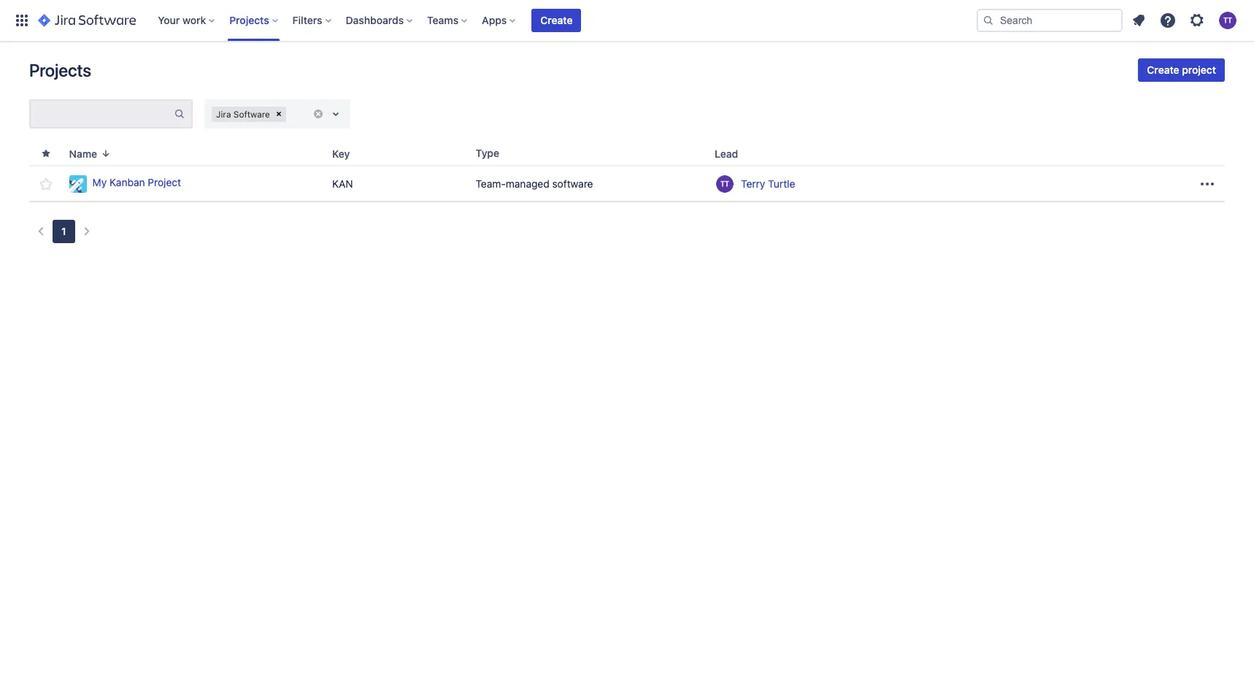 Task type: locate. For each thing, give the bounding box(es) containing it.
appswitcher icon image
[[13, 12, 31, 29]]

jira
[[216, 108, 231, 119]]

jira software image
[[38, 12, 136, 29], [38, 12, 136, 29]]

0 horizontal spatial create
[[541, 14, 573, 26]]

software
[[552, 177, 593, 189]]

team-
[[476, 177, 506, 189]]

team-managed software
[[476, 177, 593, 189]]

name
[[69, 147, 97, 160]]

open image
[[327, 105, 345, 123]]

your work button
[[154, 9, 221, 32]]

name button
[[63, 145, 118, 162]]

clear image
[[313, 108, 324, 120]]

1 horizontal spatial create
[[1147, 64, 1180, 76]]

projects
[[229, 14, 269, 26], [29, 60, 91, 80]]

software
[[234, 108, 270, 119]]

1
[[61, 225, 66, 237]]

filters
[[293, 14, 322, 26]]

kanban
[[110, 176, 145, 189]]

projects right work
[[229, 14, 269, 26]]

create
[[541, 14, 573, 26], [1147, 64, 1180, 76]]

dashboards button
[[341, 9, 419, 32]]

create inside primary element
[[541, 14, 573, 26]]

banner containing your work
[[0, 0, 1255, 41]]

notifications image
[[1130, 12, 1148, 29]]

0 vertical spatial create
[[541, 14, 573, 26]]

settings image
[[1189, 12, 1206, 29]]

create left project
[[1147, 64, 1180, 76]]

banner
[[0, 0, 1255, 41]]

kan
[[332, 177, 353, 189]]

teams
[[427, 14, 459, 26]]

1 horizontal spatial projects
[[229, 14, 269, 26]]

0 horizontal spatial projects
[[29, 60, 91, 80]]

1 vertical spatial create
[[1147, 64, 1180, 76]]

my
[[92, 176, 107, 189]]

projects down 'appswitcher icon' at the top of page
[[29, 60, 91, 80]]

create right apps popup button
[[541, 14, 573, 26]]

None text field
[[31, 104, 174, 124]]

0 vertical spatial projects
[[229, 14, 269, 26]]

apps button
[[478, 9, 522, 32]]

your
[[158, 14, 180, 26]]

your work
[[158, 14, 206, 26]]

lead button
[[709, 145, 756, 162]]

apps
[[482, 14, 507, 26]]



Task type: describe. For each thing, give the bounding box(es) containing it.
1 vertical spatial projects
[[29, 60, 91, 80]]

key button
[[326, 145, 368, 162]]

more image
[[1199, 175, 1217, 192]]

filters button
[[288, 9, 337, 32]]

teams button
[[423, 9, 473, 32]]

1 button
[[53, 220, 75, 243]]

project
[[148, 176, 181, 189]]

clear image
[[273, 108, 285, 120]]

my kanban project link
[[69, 175, 321, 192]]

search image
[[983, 15, 995, 26]]

create for create
[[541, 14, 573, 26]]

create button
[[532, 9, 582, 32]]

help image
[[1160, 12, 1177, 29]]

jira software
[[216, 108, 270, 119]]

create for create project
[[1147, 64, 1180, 76]]

Search field
[[977, 9, 1123, 32]]

my kanban project
[[92, 176, 181, 189]]

dashboards
[[346, 14, 404, 26]]

key
[[332, 147, 350, 160]]

projects button
[[225, 9, 284, 32]]

create project button
[[1139, 58, 1225, 82]]

primary element
[[9, 0, 977, 41]]

previous image
[[32, 223, 50, 240]]

work
[[183, 14, 206, 26]]

projects inside projects dropdown button
[[229, 14, 269, 26]]

create project
[[1147, 64, 1217, 76]]

star my kanban project image
[[37, 175, 55, 192]]

project
[[1182, 64, 1217, 76]]

your profile and settings image
[[1219, 12, 1237, 29]]

type
[[476, 147, 499, 159]]

lead
[[715, 147, 738, 160]]

next image
[[78, 223, 95, 240]]

managed
[[506, 177, 550, 189]]



Task type: vqa. For each thing, say whether or not it's contained in the screenshot.
Medium image to the bottom
no



